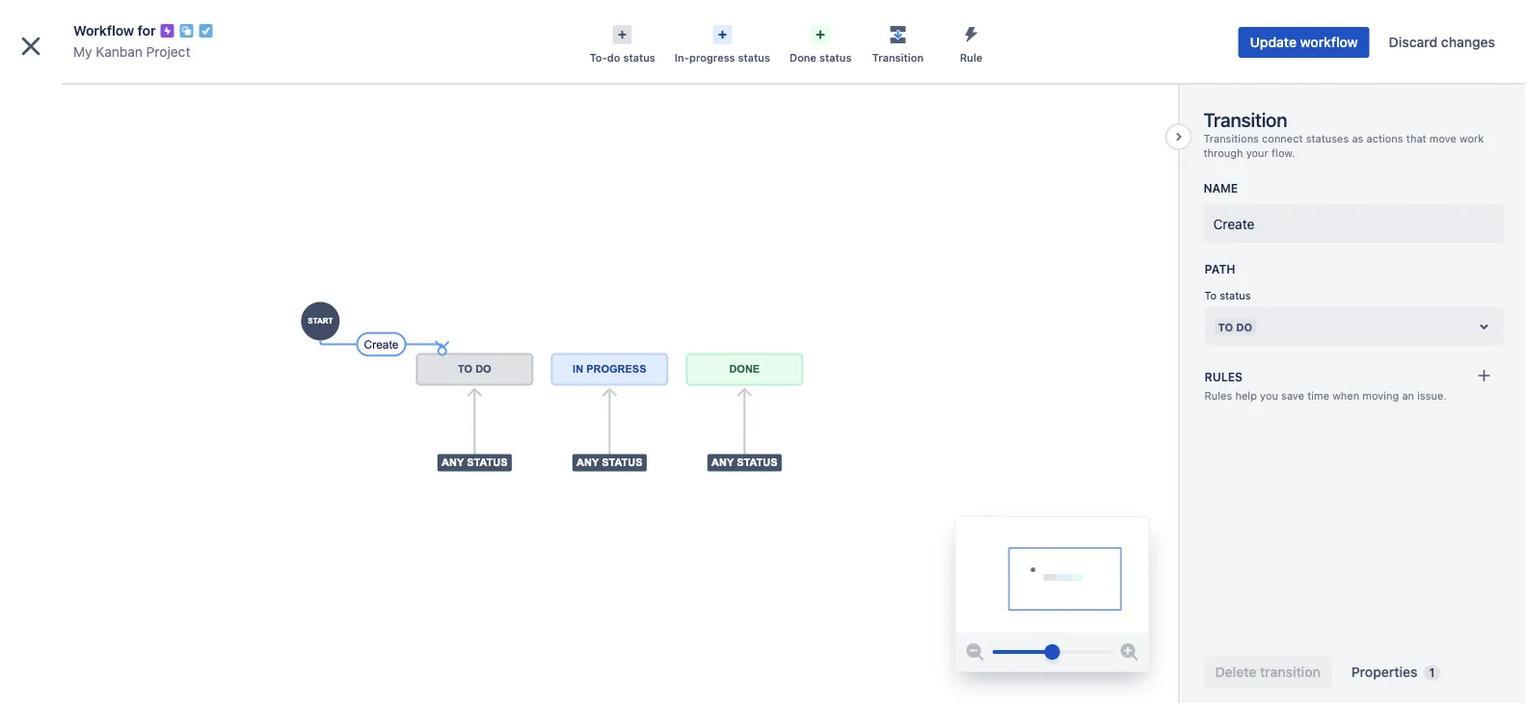 Task type: locate. For each thing, give the bounding box(es) containing it.
do
[[607, 52, 620, 64]]

1 horizontal spatial create
[[1213, 216, 1255, 232]]

open image
[[1473, 315, 1496, 339]]

to-do status
[[590, 52, 655, 64]]

connect
[[1262, 132, 1303, 145]]

move
[[1430, 132, 1457, 145]]

transition for transition transitions connect statuses as actions that move work through your flow.
[[1204, 108, 1288, 131]]

kanban
[[96, 44, 143, 60]]

create down the name
[[1213, 216, 1255, 232]]

do
[[1236, 321, 1253, 334]]

discard changes
[[1389, 34, 1495, 50]]

0 vertical spatial transition
[[872, 52, 924, 64]]

time
[[1308, 390, 1330, 402]]

rules help you save time when moving an issue.
[[1205, 390, 1447, 402]]

transition up transitions
[[1204, 108, 1288, 131]]

statuses
[[1306, 132, 1349, 145]]

to status
[[1205, 290, 1251, 302]]

transition
[[872, 52, 924, 64], [1204, 108, 1288, 131]]

workflow for
[[73, 23, 156, 39]]

project
[[146, 44, 190, 60]]

status
[[623, 52, 655, 64], [738, 52, 770, 64], [820, 52, 852, 64], [1220, 290, 1251, 302]]

done
[[790, 52, 817, 64]]

0 horizontal spatial to
[[1205, 290, 1217, 302]]

in-progress status
[[675, 52, 770, 64]]

Search field
[[1160, 11, 1353, 42]]

status right the do
[[623, 52, 655, 64]]

flow.
[[1272, 147, 1295, 160]]

1 vertical spatial create
[[1213, 216, 1255, 232]]

that
[[1407, 132, 1427, 145]]

0 vertical spatial rules
[[1205, 370, 1243, 384]]

create banner
[[0, 0, 1526, 54]]

0 vertical spatial to
[[1205, 290, 1217, 302]]

0 horizontal spatial create
[[714, 18, 756, 34]]

create inside button
[[714, 18, 756, 34]]

rules left the help
[[1205, 390, 1232, 402]]

To status text field
[[1214, 317, 1218, 337]]

my kanban project link
[[73, 40, 190, 64]]

properties
[[1352, 665, 1418, 681]]

to down path
[[1205, 290, 1217, 302]]

done status button
[[780, 19, 861, 66]]

rules up the help
[[1205, 370, 1243, 384]]

issue.
[[1418, 390, 1447, 402]]

to do
[[1218, 321, 1253, 334]]

you
[[1260, 390, 1278, 402]]

in-progress status button
[[665, 19, 780, 66]]

name
[[1204, 182, 1238, 195]]

to-do status button
[[580, 19, 665, 66]]

in-
[[675, 52, 689, 64]]

1 vertical spatial to
[[1218, 321, 1233, 334]]

0 vertical spatial create
[[714, 18, 756, 34]]

1 horizontal spatial to
[[1218, 321, 1233, 334]]

update workflow
[[1250, 34, 1358, 50]]

2 rules from the top
[[1205, 390, 1232, 402]]

status down path
[[1220, 290, 1251, 302]]

transition transitions connect statuses as actions that move work through your flow.
[[1204, 108, 1484, 160]]

transition inside transition transitions connect statuses as actions that move work through your flow.
[[1204, 108, 1288, 131]]

for
[[138, 23, 156, 39]]

status right done
[[820, 52, 852, 64]]

group
[[8, 281, 224, 385], [8, 281, 224, 333], [8, 333, 224, 385]]

done status
[[790, 52, 852, 64]]

to for to status
[[1205, 290, 1217, 302]]

create
[[714, 18, 756, 34], [1213, 216, 1255, 232]]

create up in-progress status
[[714, 18, 756, 34]]

primary element
[[12, 0, 1160, 54]]

jira software image
[[50, 15, 180, 38], [50, 15, 180, 38]]

to right to status text box
[[1218, 321, 1233, 334]]

1 rules from the top
[[1205, 370, 1243, 384]]

transition inside popup button
[[872, 52, 924, 64]]

1 horizontal spatial transition
[[1204, 108, 1288, 131]]

to for to do
[[1218, 321, 1233, 334]]

to
[[1205, 290, 1217, 302], [1218, 321, 1233, 334]]

0 horizontal spatial transition
[[872, 52, 924, 64]]

discard
[[1389, 34, 1438, 50]]

actions
[[1367, 132, 1404, 145]]

help
[[1236, 390, 1257, 402]]

1 vertical spatial rules
[[1205, 390, 1232, 402]]

workflow
[[73, 23, 134, 39]]

transition left rule
[[872, 52, 924, 64]]

rule button
[[935, 19, 1008, 66]]

through
[[1204, 147, 1243, 160]]

1 vertical spatial transition
[[1204, 108, 1288, 131]]

rules
[[1205, 370, 1243, 384], [1205, 390, 1232, 402]]



Task type: describe. For each thing, give the bounding box(es) containing it.
as
[[1352, 132, 1364, 145]]

my kanban project
[[73, 44, 190, 60]]

status inside popup button
[[820, 52, 852, 64]]

close workflow editor image
[[15, 31, 46, 62]]

when
[[1333, 390, 1360, 402]]

discard changes button
[[1378, 27, 1507, 58]]

create button
[[702, 11, 768, 42]]

add rule image
[[1477, 368, 1492, 384]]

transition dialog
[[0, 0, 1526, 704]]

status down "create" button
[[738, 52, 770, 64]]

you're in the workflow viewfinder, use the arrow keys to move it element
[[956, 518, 1149, 633]]

update
[[1250, 34, 1297, 50]]

zoom in image
[[1118, 641, 1141, 664]]

Zoom level range field
[[993, 633, 1112, 672]]

transition for transition
[[872, 52, 924, 64]]

zoom out image
[[964, 641, 987, 664]]

rules for rules
[[1205, 370, 1243, 384]]

update workflow button
[[1239, 27, 1370, 58]]

rule
[[960, 52, 983, 64]]

transitions
[[1204, 132, 1259, 145]]

create inside transition dialog
[[1213, 216, 1255, 232]]

an
[[1402, 390, 1415, 402]]

work
[[1460, 132, 1484, 145]]

path
[[1205, 263, 1236, 276]]

1
[[1429, 667, 1435, 680]]

your
[[1246, 147, 1269, 160]]

rules for rules help you save time when moving an issue.
[[1205, 390, 1232, 402]]

progress
[[689, 52, 735, 64]]

transition button
[[861, 19, 935, 66]]

my
[[73, 44, 92, 60]]

to-
[[590, 52, 607, 64]]

save
[[1282, 390, 1305, 402]]

moving
[[1363, 390, 1399, 402]]

changes
[[1441, 34, 1495, 50]]

workflow
[[1300, 34, 1358, 50]]



Task type: vqa. For each thing, say whether or not it's contained in the screenshot.
bottommost choose
no



